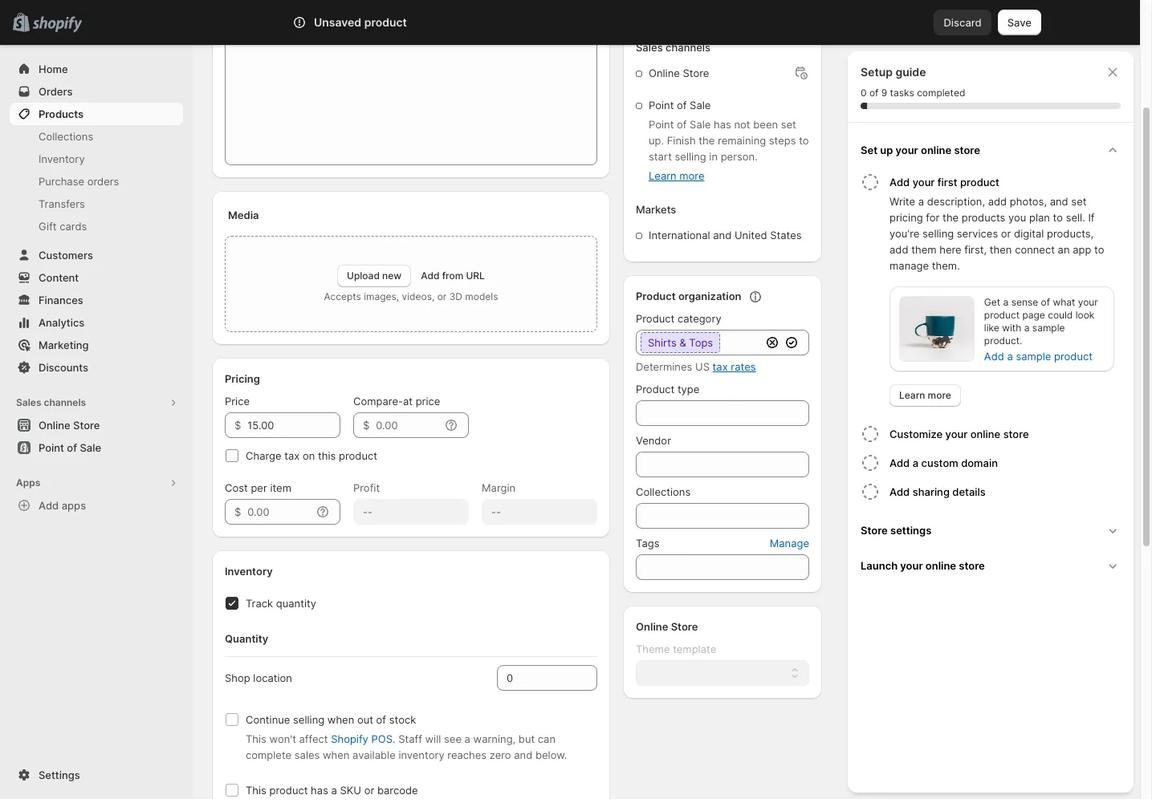 Task type: describe. For each thing, give the bounding box(es) containing it.
your right up
[[896, 144, 918, 157]]

images,
[[364, 291, 399, 303]]

continue
[[246, 714, 290, 727]]

search button
[[337, 10, 803, 35]]

store inside "online store" link
[[73, 419, 100, 432]]

learn more
[[899, 389, 951, 401]]

details
[[952, 486, 986, 499]]

setup guide dialog
[[848, 51, 1134, 793]]

vendor
[[636, 434, 671, 447]]

gift
[[39, 220, 57, 233]]

0 vertical spatial when
[[327, 714, 354, 727]]

markets
[[636, 203, 676, 216]]

your for launch your online store
[[900, 560, 923, 572]]

your for add your first product
[[913, 176, 935, 189]]

product for product type
[[636, 383, 675, 396]]

price
[[225, 395, 250, 408]]

models
[[465, 291, 498, 303]]

page
[[1022, 309, 1045, 321]]

shopify pos link
[[331, 733, 393, 746]]

store settings button
[[854, 513, 1127, 548]]

this
[[318, 450, 336, 462]]

product.
[[984, 335, 1022, 347]]

then
[[990, 243, 1012, 256]]

a inside write a description, add photos, and set pricing for the products you plan to sell. if you're selling services or digital products, add them here first, then connect an app to manage them.
[[918, 195, 924, 208]]

2 horizontal spatial to
[[1094, 243, 1104, 256]]

steps
[[769, 134, 796, 147]]

person.
[[721, 150, 758, 163]]

of inside get a sense of what your product page could look like with a sample product. add a sample product
[[1041, 296, 1050, 308]]

can
[[538, 733, 556, 746]]

1 horizontal spatial point of sale
[[649, 99, 711, 112]]

customize your online store button
[[890, 420, 1127, 449]]

add apps button
[[10, 495, 183, 517]]

could
[[1048, 309, 1073, 321]]

point inside the point of sale has not been set up. finish the remaining steps to start selling in person. learn more
[[649, 118, 674, 131]]

look
[[1076, 309, 1095, 321]]

affect
[[299, 733, 328, 746]]

learn inside the point of sale has not been set up. finish the remaining steps to start selling in person. learn more
[[649, 169, 677, 182]]

point of sale link
[[10, 437, 183, 459]]

1 vertical spatial tax
[[284, 450, 300, 462]]

orders
[[39, 85, 73, 98]]

point of sale inside point of sale link
[[39, 442, 101, 454]]

first,
[[964, 243, 987, 256]]

price
[[416, 395, 440, 408]]

for
[[926, 211, 940, 224]]

your for customize your online store
[[945, 428, 968, 441]]

add sharing details button
[[890, 478, 1127, 507]]

set for and
[[1071, 195, 1087, 208]]

international
[[649, 229, 710, 242]]

mark add a custom domain as done image
[[861, 454, 880, 473]]

1 vertical spatial to
[[1053, 211, 1063, 224]]

online inside button
[[39, 419, 70, 432]]

states
[[770, 229, 802, 242]]

compare-at price
[[353, 395, 440, 408]]

online store link
[[10, 414, 183, 437]]

purchase
[[39, 175, 84, 188]]

1 vertical spatial sample
[[1016, 350, 1051, 363]]

sales channels inside 'button'
[[16, 397, 86, 409]]

0 of 9 tasks completed
[[861, 87, 965, 99]]

accepts
[[324, 291, 361, 303]]

transfers link
[[10, 193, 183, 215]]

add a sample product button
[[974, 345, 1102, 368]]

digital
[[1014, 227, 1044, 240]]

here
[[939, 243, 961, 256]]

upload new button
[[337, 265, 411, 287]]

add for details
[[890, 486, 910, 499]]

a down page
[[1024, 322, 1030, 334]]

orders
[[87, 175, 119, 188]]

analytics
[[39, 316, 85, 329]]

product right this
[[339, 450, 377, 462]]

this for this won't affect shopify pos
[[246, 733, 266, 746]]

product down look
[[1054, 350, 1093, 363]]

purchase orders link
[[10, 170, 183, 193]]

add from url
[[421, 270, 485, 282]]

get
[[984, 296, 1000, 308]]

add inside button
[[39, 499, 59, 512]]

manage
[[890, 259, 929, 272]]

online for launch your online store
[[925, 560, 956, 572]]

not
[[734, 118, 750, 131]]

launch your online store button
[[854, 548, 1127, 584]]

1 horizontal spatial collections
[[636, 486, 691, 499]]

more inside the point of sale has not been set up. finish the remaining steps to start selling in person. learn more
[[679, 169, 705, 182]]

your inside get a sense of what your product page could look like with a sample product. add a sample product
[[1078, 296, 1098, 308]]

add a custom domain button
[[890, 449, 1127, 478]]

charge tax on this product
[[246, 450, 377, 462]]

2 vertical spatial selling
[[293, 714, 324, 727]]

$ for compare-at price
[[363, 419, 370, 432]]

content
[[39, 271, 79, 284]]

won't
[[269, 733, 296, 746]]

finances link
[[10, 289, 183, 311]]

launch your online store
[[861, 560, 985, 572]]

$ for price
[[234, 419, 241, 432]]

search
[[364, 16, 398, 29]]

domain
[[961, 457, 998, 470]]

tax rates link
[[713, 360, 756, 373]]

upload new
[[347, 270, 402, 282]]

learn inside add your first product element
[[899, 389, 925, 401]]

add a custom domain
[[890, 457, 998, 470]]

cost per item
[[225, 482, 291, 495]]

them.
[[932, 259, 960, 272]]

set for been
[[781, 118, 796, 131]]

theme
[[636, 643, 670, 656]]

sales inside 'button'
[[16, 397, 41, 409]]

point of sale has not been set up. finish the remaining steps to start selling in person. learn more
[[649, 118, 809, 182]]

track quantity
[[246, 597, 316, 610]]

template
[[673, 643, 716, 656]]

description,
[[927, 195, 985, 208]]

store for launch your online store
[[959, 560, 985, 572]]

custom
[[921, 457, 958, 470]]

product category
[[636, 312, 721, 325]]

this product has a sku or barcode
[[246, 784, 418, 797]]

0 vertical spatial sale
[[690, 99, 711, 112]]

determines us tax rates
[[636, 360, 756, 373]]

products
[[962, 211, 1005, 224]]

0 vertical spatial learn more link
[[649, 169, 705, 182]]

products link
[[10, 103, 183, 125]]

when inside the . staff will see a warning, but can complete sales when available inventory reaches zero and below.
[[323, 749, 350, 762]]

1 horizontal spatial tax
[[713, 360, 728, 373]]

.
[[393, 733, 395, 746]]

has inside the point of sale has not been set up. finish the remaining steps to start selling in person. learn more
[[714, 118, 731, 131]]

Price text field
[[248, 413, 340, 438]]

shopify
[[331, 733, 368, 746]]

add your first product button
[[890, 168, 1127, 193]]

margin
[[482, 482, 516, 495]]

2 vertical spatial online
[[636, 621, 668, 633]]

and inside the . staff will see a warning, but can complete sales when available inventory reaches zero and below.
[[514, 749, 532, 762]]

add for first
[[890, 176, 910, 189]]

tasks
[[890, 87, 914, 99]]



Task type: locate. For each thing, give the bounding box(es) containing it.
inventory up purchase
[[39, 153, 85, 165]]

settings
[[890, 524, 932, 537]]

tax
[[713, 360, 728, 373], [284, 450, 300, 462]]

set inside write a description, add photos, and set pricing for the products you plan to sell. if you're selling services or digital products, add them here first, then connect an app to manage them.
[[1071, 195, 1087, 208]]

inventory up track
[[225, 565, 273, 578]]

this for this product has a sku or barcode
[[246, 784, 266, 797]]

add for custom
[[890, 457, 910, 470]]

1 vertical spatial selling
[[922, 227, 954, 240]]

sales channels
[[636, 41, 711, 54], [16, 397, 86, 409]]

a down product.
[[1007, 350, 1013, 363]]

guide
[[895, 65, 926, 79]]

when up shopify
[[327, 714, 354, 727]]

services
[[957, 227, 998, 240]]

you
[[1008, 211, 1026, 224]]

when
[[327, 714, 354, 727], [323, 749, 350, 762]]

0 vertical spatial online
[[649, 67, 680, 79]]

a inside button
[[913, 457, 919, 470]]

set up your online store button
[[854, 132, 1127, 168]]

app
[[1073, 243, 1091, 256]]

this down complete
[[246, 784, 266, 797]]

1 vertical spatial sale
[[690, 118, 711, 131]]

1 horizontal spatial more
[[928, 389, 951, 401]]

0 horizontal spatial learn
[[649, 169, 677, 182]]

Profit text field
[[353, 499, 469, 525]]

product inside add your first product button
[[960, 176, 999, 189]]

your right launch
[[900, 560, 923, 572]]

a left sku
[[331, 784, 337, 797]]

to inside the point of sale has not been set up. finish the remaining steps to start selling in person. learn more
[[799, 134, 809, 147]]

store inside 'button'
[[861, 524, 888, 537]]

shopify image
[[32, 17, 82, 33]]

0 vertical spatial product
[[636, 290, 676, 303]]

product type
[[636, 383, 700, 396]]

the down description,
[[943, 211, 959, 224]]

sale inside the point of sale has not been set up. finish the remaining steps to start selling in person. learn more
[[690, 118, 711, 131]]

online store up 'theme template'
[[636, 621, 698, 633]]

product down the product organization
[[636, 312, 675, 325]]

a right the write
[[918, 195, 924, 208]]

but
[[518, 733, 535, 746]]

this up complete
[[246, 733, 266, 746]]

online store up point of sale button
[[39, 419, 100, 432]]

product down sales
[[269, 784, 308, 797]]

0 vertical spatial this
[[246, 733, 266, 746]]

set up sell.
[[1071, 195, 1087, 208]]

Margin text field
[[482, 499, 597, 525]]

been
[[753, 118, 778, 131]]

the for finish
[[699, 134, 715, 147]]

0 vertical spatial inventory
[[39, 153, 85, 165]]

2 horizontal spatial or
[[1001, 227, 1011, 240]]

add for url
[[421, 270, 440, 282]]

a inside the . staff will see a warning, but can complete sales when available inventory reaches zero and below.
[[465, 733, 470, 746]]

$ for cost per item
[[234, 506, 241, 519]]

0 vertical spatial or
[[1001, 227, 1011, 240]]

0 horizontal spatial sales
[[16, 397, 41, 409]]

or inside write a description, add photos, and set pricing for the products you plan to sell. if you're selling services or digital products, add them here first, then connect an app to manage them.
[[1001, 227, 1011, 240]]

store up point of sale button
[[73, 419, 100, 432]]

plan
[[1029, 211, 1050, 224]]

per
[[251, 482, 267, 495]]

online
[[921, 144, 952, 157], [970, 428, 1000, 441], [925, 560, 956, 572]]

settings
[[39, 769, 80, 782]]

0 vertical spatial store
[[954, 144, 980, 157]]

selling up affect
[[293, 714, 324, 727]]

this
[[246, 733, 266, 746], [246, 784, 266, 797]]

1 vertical spatial sales
[[16, 397, 41, 409]]

1 vertical spatial learn
[[899, 389, 925, 401]]

$ down cost
[[234, 506, 241, 519]]

1 vertical spatial point of sale
[[39, 442, 101, 454]]

tax right 'us'
[[713, 360, 728, 373]]

point inside button
[[39, 442, 64, 454]]

see
[[444, 733, 462, 746]]

add up products on the top right of the page
[[988, 195, 1007, 208]]

1 vertical spatial and
[[713, 229, 732, 242]]

product up "product category"
[[636, 290, 676, 303]]

learn more link down start
[[649, 169, 705, 182]]

your up add a custom domain
[[945, 428, 968, 441]]

0 horizontal spatial has
[[311, 784, 328, 797]]

1 vertical spatial online store
[[39, 419, 100, 432]]

1 vertical spatial add
[[890, 243, 908, 256]]

or right sku
[[364, 784, 374, 797]]

add right mark add a custom domain as done icon
[[890, 457, 910, 470]]

1 vertical spatial has
[[311, 784, 328, 797]]

shop
[[225, 672, 250, 685]]

selling inside the point of sale has not been set up. finish the remaining steps to start selling in person. learn more
[[675, 150, 706, 163]]

online up point of sale button
[[39, 419, 70, 432]]

videos,
[[402, 291, 435, 303]]

0 horizontal spatial inventory
[[39, 153, 85, 165]]

add left from
[[421, 270, 440, 282]]

sales
[[636, 41, 663, 54], [16, 397, 41, 409]]

add down you're
[[890, 243, 908, 256]]

united
[[735, 229, 767, 242]]

at
[[403, 395, 413, 408]]

0 horizontal spatial set
[[781, 118, 796, 131]]

store up "finish"
[[683, 67, 709, 79]]

of inside button
[[67, 442, 77, 454]]

the up in
[[699, 134, 715, 147]]

0 horizontal spatial learn more link
[[649, 169, 705, 182]]

1 vertical spatial or
[[437, 291, 447, 303]]

1 horizontal spatial sales
[[636, 41, 663, 54]]

0 vertical spatial collections
[[39, 130, 93, 143]]

add down product.
[[984, 350, 1004, 363]]

setup
[[861, 65, 893, 79]]

$ down the price
[[234, 419, 241, 432]]

0 vertical spatial learn
[[649, 169, 677, 182]]

add from url button
[[421, 270, 485, 282]]

to left sell.
[[1053, 211, 1063, 224]]

2 vertical spatial online store
[[636, 621, 698, 633]]

category
[[677, 312, 721, 325]]

online store
[[649, 67, 709, 79], [39, 419, 100, 432], [636, 621, 698, 633]]

1 product from the top
[[636, 290, 676, 303]]

sku
[[340, 784, 361, 797]]

a
[[918, 195, 924, 208], [1003, 296, 1009, 308], [1024, 322, 1030, 334], [1007, 350, 1013, 363], [913, 457, 919, 470], [465, 733, 470, 746], [331, 784, 337, 797]]

1 horizontal spatial sales channels
[[636, 41, 711, 54]]

1 horizontal spatial channels
[[666, 41, 711, 54]]

2 vertical spatial to
[[1094, 243, 1104, 256]]

online store button
[[0, 414, 193, 437]]

store for customize your online store
[[1003, 428, 1029, 441]]

learn more link inside add your first product element
[[890, 385, 961, 407]]

you're
[[890, 227, 920, 240]]

online store inside "online store" link
[[39, 419, 100, 432]]

2 vertical spatial sale
[[80, 442, 101, 454]]

Cost per item text field
[[248, 499, 311, 525]]

up.
[[649, 134, 664, 147]]

0 vertical spatial point of sale
[[649, 99, 711, 112]]

learn up customize
[[899, 389, 925, 401]]

on
[[303, 450, 315, 462]]

write a description, add photos, and set pricing for the products you plan to sell. if you're selling services or digital products, add them here first, then connect an app to manage them.
[[890, 195, 1104, 272]]

sample down the could
[[1032, 322, 1065, 334]]

more inside add your first product element
[[928, 389, 951, 401]]

0 horizontal spatial the
[[699, 134, 715, 147]]

save button
[[998, 10, 1041, 35]]

home
[[39, 63, 68, 75]]

0 horizontal spatial sales channels
[[16, 397, 86, 409]]

has left not
[[714, 118, 731, 131]]

more down "finish"
[[679, 169, 705, 182]]

product for product category
[[636, 312, 675, 325]]

quantity
[[276, 597, 316, 610]]

2 horizontal spatial selling
[[922, 227, 954, 240]]

1 vertical spatial set
[[1071, 195, 1087, 208]]

store up first
[[954, 144, 980, 157]]

your left first
[[913, 176, 935, 189]]

customize your online store
[[890, 428, 1029, 441]]

0 vertical spatial point
[[649, 99, 674, 112]]

sense
[[1011, 296, 1038, 308]]

0 horizontal spatial channels
[[44, 397, 86, 409]]

to right steps
[[799, 134, 809, 147]]

2 vertical spatial store
[[959, 560, 985, 572]]

add left apps
[[39, 499, 59, 512]]

0 horizontal spatial and
[[514, 749, 532, 762]]

1 vertical spatial inventory
[[225, 565, 273, 578]]

selling inside write a description, add photos, and set pricing for the products you plan to sell. if you're selling services or digital products, add them here first, then connect an app to manage them.
[[922, 227, 954, 240]]

1 vertical spatial more
[[928, 389, 951, 401]]

pos
[[371, 733, 393, 746]]

set
[[861, 144, 878, 157]]

set up steps
[[781, 118, 796, 131]]

new
[[382, 270, 402, 282]]

1 horizontal spatial inventory
[[225, 565, 273, 578]]

marketing link
[[10, 334, 183, 356]]

1 vertical spatial online
[[970, 428, 1000, 441]]

1 vertical spatial the
[[943, 211, 959, 224]]

theme template
[[636, 643, 716, 656]]

0 vertical spatial sales
[[636, 41, 663, 54]]

tax left on
[[284, 450, 300, 462]]

sell.
[[1066, 211, 1085, 224]]

3 product from the top
[[636, 383, 675, 396]]

0 vertical spatial selling
[[675, 150, 706, 163]]

1 horizontal spatial or
[[437, 291, 447, 303]]

online for customize your online store
[[970, 428, 1000, 441]]

media
[[228, 209, 259, 222]]

available
[[352, 749, 396, 762]]

learn more link up customize
[[890, 385, 961, 407]]

0 vertical spatial channels
[[666, 41, 711, 54]]

0 vertical spatial online
[[921, 144, 952, 157]]

sales
[[294, 749, 320, 762]]

store up launch
[[861, 524, 888, 537]]

a right see at the left bottom
[[465, 733, 470, 746]]

0 vertical spatial the
[[699, 134, 715, 147]]

collections down vendor
[[636, 486, 691, 499]]

0 vertical spatial tax
[[713, 360, 728, 373]]

add right mark add sharing details as done image
[[890, 486, 910, 499]]

2 vertical spatial product
[[636, 383, 675, 396]]

0 horizontal spatial or
[[364, 784, 374, 797]]

product down get on the right of the page
[[984, 309, 1020, 321]]

and down but at the left of page
[[514, 749, 532, 762]]

0 vertical spatial has
[[714, 118, 731, 131]]

discard
[[944, 16, 982, 29]]

1 horizontal spatial and
[[713, 229, 732, 242]]

product for product organization
[[636, 290, 676, 303]]

from
[[442, 270, 463, 282]]

online up add your first product
[[921, 144, 952, 157]]

1 vertical spatial product
[[636, 312, 675, 325]]

0 horizontal spatial selling
[[293, 714, 324, 727]]

your up look
[[1078, 296, 1098, 308]]

selling down "finish"
[[675, 150, 706, 163]]

0 horizontal spatial add
[[890, 243, 908, 256]]

or up then
[[1001, 227, 1011, 240]]

and
[[1050, 195, 1068, 208], [713, 229, 732, 242], [514, 749, 532, 762]]

store
[[683, 67, 709, 79], [73, 419, 100, 432], [861, 524, 888, 537], [671, 621, 698, 633]]

1 this from the top
[[246, 733, 266, 746]]

store up add a custom domain button
[[1003, 428, 1029, 441]]

online store up "finish"
[[649, 67, 709, 79]]

shop location
[[225, 672, 292, 685]]

mark customize your online store as done image
[[861, 425, 880, 444]]

sale inside button
[[80, 442, 101, 454]]

add inside get a sense of what your product page could look like with a sample product. add a sample product
[[984, 350, 1004, 363]]

store down the store settings 'button'
[[959, 560, 985, 572]]

online up up.
[[649, 67, 680, 79]]

more up customize your online store
[[928, 389, 951, 401]]

0 vertical spatial add
[[988, 195, 1007, 208]]

the inside the point of sale has not been set up. finish the remaining steps to start selling in person. learn more
[[699, 134, 715, 147]]

0 vertical spatial to
[[799, 134, 809, 147]]

finish
[[667, 134, 696, 147]]

2 this from the top
[[246, 784, 266, 797]]

a right get on the right of the page
[[1003, 296, 1009, 308]]

inventory
[[398, 749, 445, 762]]

rates
[[731, 360, 756, 373]]

mark add your first product as done image
[[861, 173, 880, 192]]

0 vertical spatial sample
[[1032, 322, 1065, 334]]

0 vertical spatial more
[[679, 169, 705, 182]]

2 vertical spatial or
[[364, 784, 374, 797]]

them
[[911, 243, 937, 256]]

add your first product element
[[857, 193, 1127, 407]]

1 vertical spatial when
[[323, 749, 350, 762]]

1 horizontal spatial add
[[988, 195, 1007, 208]]

0 vertical spatial sales channels
[[636, 41, 711, 54]]

reaches
[[447, 749, 487, 762]]

product right "unsaved"
[[364, 15, 407, 29]]

selling down for
[[922, 227, 954, 240]]

content link
[[10, 267, 183, 289]]

0 horizontal spatial to
[[799, 134, 809, 147]]

1 horizontal spatial set
[[1071, 195, 1087, 208]]

international and united states
[[649, 229, 802, 242]]

1 vertical spatial channels
[[44, 397, 86, 409]]

organization
[[678, 290, 741, 303]]

1 horizontal spatial learn more link
[[890, 385, 961, 407]]

product
[[364, 15, 407, 29], [960, 176, 999, 189], [984, 309, 1020, 321], [1054, 350, 1093, 363], [339, 450, 377, 462], [269, 784, 308, 797]]

warning,
[[473, 733, 516, 746]]

1 vertical spatial online
[[39, 419, 70, 432]]

the for for
[[943, 211, 959, 224]]

0 horizontal spatial point of sale
[[39, 442, 101, 454]]

the inside write a description, add photos, and set pricing for the products you plan to sell. if you're selling services or digital products, add them here first, then connect an app to manage them.
[[943, 211, 959, 224]]

profit
[[353, 482, 380, 495]]

has left sku
[[311, 784, 328, 797]]

and up sell.
[[1050, 195, 1068, 208]]

None number field
[[497, 666, 573, 691]]

2 vertical spatial point
[[39, 442, 64, 454]]

pricing
[[225, 373, 260, 385]]

1 horizontal spatial to
[[1053, 211, 1063, 224]]

channels inside 'button'
[[44, 397, 86, 409]]

1 vertical spatial point
[[649, 118, 674, 131]]

tags
[[636, 537, 659, 550]]

barcode
[[377, 784, 418, 797]]

mark add sharing details as done image
[[861, 482, 880, 502]]

online up 'theme'
[[636, 621, 668, 633]]

customize
[[890, 428, 943, 441]]

2 horizontal spatial and
[[1050, 195, 1068, 208]]

add up the write
[[890, 176, 910, 189]]

inventory
[[39, 153, 85, 165], [225, 565, 273, 578]]

set inside the point of sale has not been set up. finish the remaining steps to start selling in person. learn more
[[781, 118, 796, 131]]

2 vertical spatial online
[[925, 560, 956, 572]]

2 product from the top
[[636, 312, 675, 325]]

to
[[799, 134, 809, 147], [1053, 211, 1063, 224], [1094, 243, 1104, 256]]

collections down products
[[39, 130, 93, 143]]

store up 'theme template'
[[671, 621, 698, 633]]

complete
[[246, 749, 292, 762]]

product up description,
[[960, 176, 999, 189]]

orders link
[[10, 80, 183, 103]]

0 horizontal spatial tax
[[284, 450, 300, 462]]

online down the settings
[[925, 560, 956, 572]]

Compare-at price text field
[[376, 413, 440, 438]]

1 horizontal spatial learn
[[899, 389, 925, 401]]

1 horizontal spatial the
[[943, 211, 959, 224]]

0 horizontal spatial more
[[679, 169, 705, 182]]

and inside write a description, add photos, and set pricing for the products you plan to sell. if you're selling services or digital products, add them here first, then connect an app to manage them.
[[1050, 195, 1068, 208]]

$ down compare-
[[363, 419, 370, 432]]

add apps
[[39, 499, 86, 512]]

1 horizontal spatial selling
[[675, 150, 706, 163]]

point of sale down online store button
[[39, 442, 101, 454]]

product down the determines
[[636, 383, 675, 396]]

or left '3d' at the top left of page
[[437, 291, 447, 303]]

when down shopify
[[323, 749, 350, 762]]

point of sale up "finish"
[[649, 99, 711, 112]]

store settings
[[861, 524, 932, 537]]

learn more link
[[649, 169, 705, 182], [890, 385, 961, 407]]

sample down product.
[[1016, 350, 1051, 363]]

online up domain
[[970, 428, 1000, 441]]

learn down start
[[649, 169, 677, 182]]

to right app
[[1094, 243, 1104, 256]]

1 vertical spatial sales channels
[[16, 397, 86, 409]]

0 vertical spatial online store
[[649, 67, 709, 79]]

1 horizontal spatial has
[[714, 118, 731, 131]]

us
[[695, 360, 710, 373]]

a left custom
[[913, 457, 919, 470]]

2 vertical spatial and
[[514, 749, 532, 762]]

0 vertical spatial and
[[1050, 195, 1068, 208]]

and left united
[[713, 229, 732, 242]]

1 vertical spatial collections
[[636, 486, 691, 499]]

1 vertical spatial this
[[246, 784, 266, 797]]

compare-
[[353, 395, 403, 408]]

0 horizontal spatial collections
[[39, 130, 93, 143]]

of inside the point of sale has not been set up. finish the remaining steps to start selling in person. learn more
[[677, 118, 687, 131]]



Task type: vqa. For each thing, say whether or not it's contained in the screenshot.
$ related to Cost per item
yes



